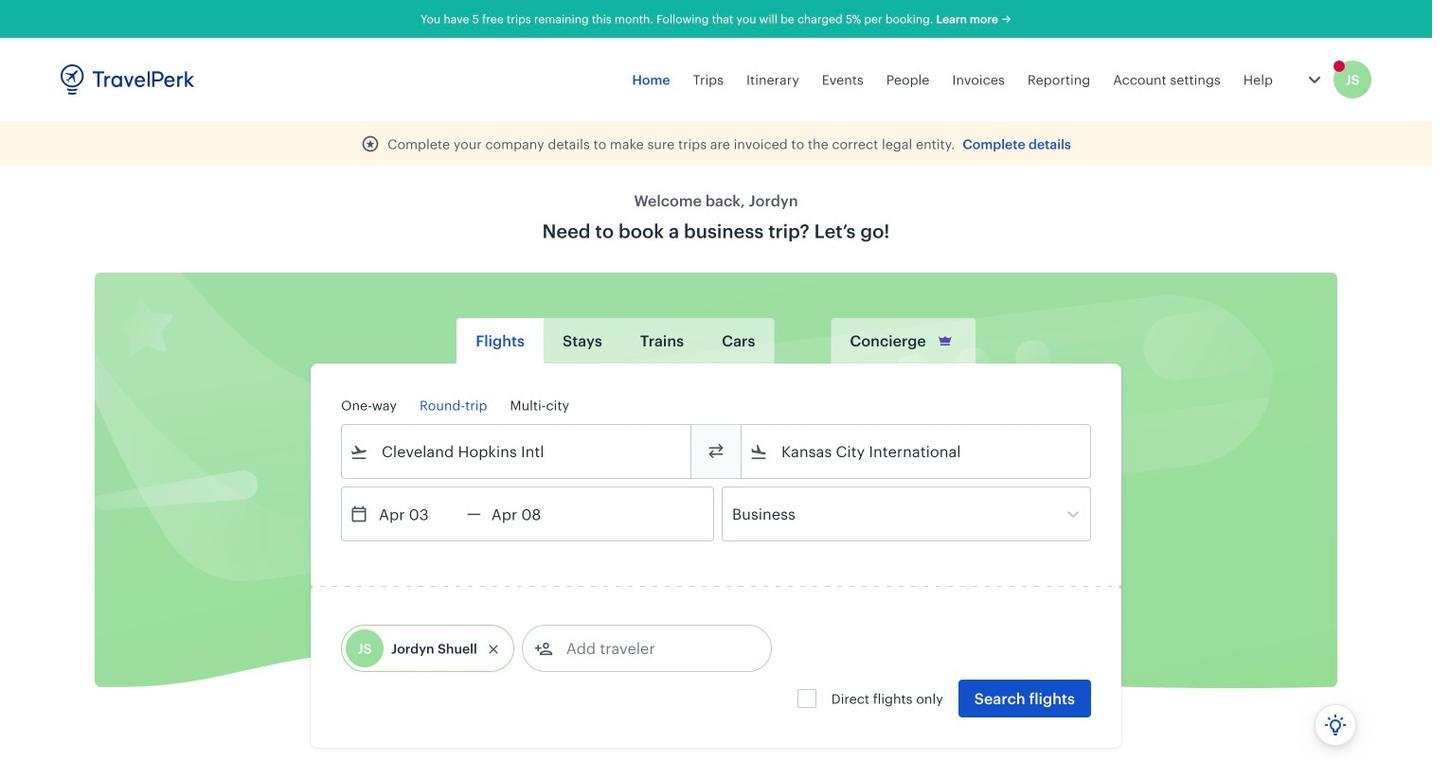 Task type: vqa. For each thing, say whether or not it's contained in the screenshot.
Depart text box at the bottom of page
yes



Task type: locate. For each thing, give the bounding box(es) containing it.
Add traveler search field
[[553, 634, 750, 664]]

To search field
[[768, 437, 1066, 467]]

Depart text field
[[369, 488, 467, 541]]

From search field
[[369, 437, 666, 467]]

Return text field
[[481, 488, 580, 541]]



